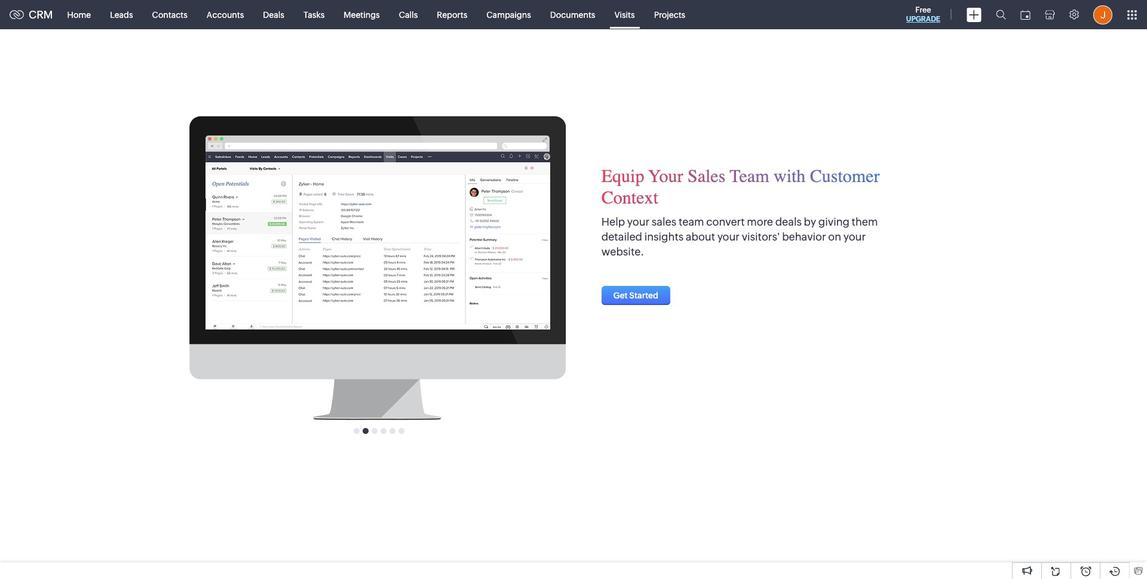 Task type: describe. For each thing, give the bounding box(es) containing it.
insights
[[645, 231, 684, 243]]

on
[[829, 231, 842, 243]]

more
[[747, 216, 774, 228]]

team
[[679, 216, 705, 228]]

1 horizontal spatial your
[[718, 231, 740, 243]]

meetings link
[[334, 0, 390, 29]]

accounts link
[[197, 0, 254, 29]]

team
[[730, 165, 770, 187]]

visitors'
[[742, 231, 780, 243]]

equip
[[602, 165, 645, 187]]

create menu image
[[967, 7, 982, 22]]

tasks
[[304, 10, 325, 19]]

upgrade
[[907, 15, 941, 23]]

get started button
[[602, 287, 671, 306]]

search element
[[989, 0, 1014, 29]]

create menu element
[[960, 0, 989, 29]]

tasks link
[[294, 0, 334, 29]]

deals
[[776, 216, 802, 228]]

deals
[[263, 10, 284, 19]]

home
[[67, 10, 91, 19]]

campaigns
[[487, 10, 531, 19]]

crm
[[29, 8, 53, 21]]

context
[[602, 187, 659, 208]]

home link
[[58, 0, 101, 29]]

sales
[[652, 216, 677, 228]]

leads link
[[101, 0, 143, 29]]

campaigns link
[[477, 0, 541, 29]]

contacts
[[152, 10, 188, 19]]

get started
[[614, 291, 659, 301]]



Task type: vqa. For each thing, say whether or not it's contained in the screenshot.
bottom Tax ($)
no



Task type: locate. For each thing, give the bounding box(es) containing it.
with
[[774, 165, 806, 187]]

your up detailed
[[628, 216, 650, 228]]

search image
[[996, 10, 1007, 20]]

leads
[[110, 10, 133, 19]]

detailed
[[602, 231, 643, 243]]

2 horizontal spatial your
[[844, 231, 866, 243]]

deals link
[[254, 0, 294, 29]]

free upgrade
[[907, 5, 941, 23]]

projects link
[[645, 0, 695, 29]]

meetings
[[344, 10, 380, 19]]

convert
[[707, 216, 745, 228]]

documents
[[550, 10, 596, 19]]

customer
[[810, 165, 880, 187]]

your down convert
[[718, 231, 740, 243]]

0 horizontal spatial your
[[628, 216, 650, 228]]

help
[[602, 216, 625, 228]]

sales
[[688, 165, 726, 187]]

accounts
[[207, 10, 244, 19]]

about
[[686, 231, 716, 243]]

help your sales team convert more deals by giving them detailed insights about your visitors' behavior on your website.
[[602, 216, 878, 258]]

projects
[[654, 10, 686, 19]]

giving
[[819, 216, 850, 228]]

reports
[[437, 10, 468, 19]]

them
[[852, 216, 878, 228]]

reports link
[[428, 0, 477, 29]]

get
[[614, 291, 628, 301]]

website.
[[602, 246, 644, 258]]

profile element
[[1087, 0, 1120, 29]]

calls
[[399, 10, 418, 19]]

calendar image
[[1021, 10, 1031, 19]]

visits
[[615, 10, 635, 19]]

visits link
[[605, 0, 645, 29]]

free
[[916, 5, 932, 14]]

your
[[628, 216, 650, 228], [718, 231, 740, 243], [844, 231, 866, 243]]

profile image
[[1094, 5, 1113, 24]]

equip your sales team with customer context
[[602, 165, 880, 208]]

behavior
[[783, 231, 827, 243]]

started
[[630, 291, 659, 301]]

by
[[804, 216, 817, 228]]

crm link
[[10, 8, 53, 21]]

your
[[649, 165, 684, 187]]

your down them
[[844, 231, 866, 243]]

calls link
[[390, 0, 428, 29]]

contacts link
[[143, 0, 197, 29]]

documents link
[[541, 0, 605, 29]]



